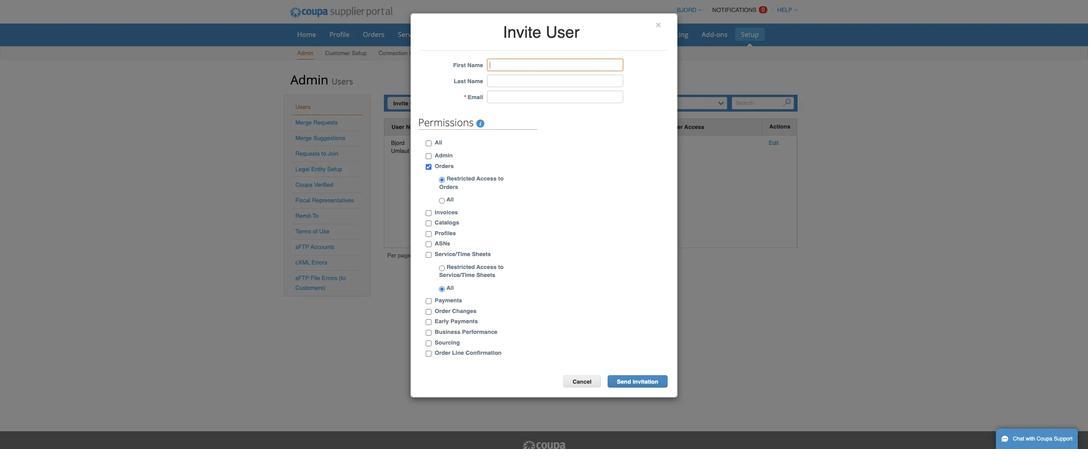 Task type: locate. For each thing, give the bounding box(es) containing it.
1 vertical spatial business performance
[[435, 329, 498, 336]]

customer access button
[[656, 122, 705, 132]]

1 vertical spatial coupa supplier portal image
[[522, 441, 566, 449]]

1 merge from the top
[[295, 119, 312, 126]]

1 vertical spatial name
[[468, 78, 483, 85]]

None checkbox
[[426, 141, 432, 147], [426, 154, 432, 159], [426, 210, 432, 216], [426, 242, 432, 248], [426, 330, 432, 336], [426, 341, 432, 346], [426, 351, 432, 357], [426, 141, 432, 147], [426, 154, 432, 159], [426, 210, 432, 216], [426, 242, 432, 248], [426, 330, 432, 336], [426, 341, 432, 346], [426, 351, 432, 357]]

restricted down 15 button
[[447, 264, 475, 270]]

cancel
[[573, 379, 592, 385]]

1 horizontal spatial coupa
[[1037, 436, 1053, 442]]

representatives
[[312, 197, 354, 204]]

1 restricted from the top
[[447, 175, 475, 182]]

customer inside customer access button
[[656, 124, 683, 130]]

coupa verified link
[[295, 182, 333, 188]]

0 horizontal spatial customer
[[325, 50, 350, 57]]

1 vertical spatial catalogs
[[435, 220, 459, 226]]

customer setup link
[[325, 48, 367, 60]]

1 horizontal spatial setup
[[352, 50, 367, 57]]

business performance
[[578, 30, 648, 39], [435, 329, 498, 336]]

1 horizontal spatial performance
[[608, 30, 648, 39]]

to for restricted access to orders
[[498, 175, 504, 182]]

restricted down sicritbjordd@gmail.com
[[447, 175, 475, 182]]

navigation
[[387, 252, 447, 262]]

0 horizontal spatial catalogs
[[435, 220, 459, 226]]

restricted
[[447, 175, 475, 182], [447, 264, 475, 270]]

catalogs
[[539, 30, 565, 39], [435, 220, 459, 226]]

restricted inside restricted access to service/time sheets
[[447, 264, 475, 270]]

0 vertical spatial invite
[[503, 23, 542, 41]]

sheets
[[440, 30, 460, 39], [472, 251, 491, 258], [477, 272, 496, 279]]

errors down accounts
[[312, 259, 327, 266]]

0 vertical spatial payments
[[435, 297, 462, 304]]

1 vertical spatial errors
[[322, 275, 337, 282]]

2 horizontal spatial setup
[[741, 30, 759, 39]]

service/time sheets up "connection requests"
[[398, 30, 460, 39]]

invoices left catalogs 'link'
[[500, 30, 525, 39]]

access for customer access
[[685, 124, 705, 130]]

1 vertical spatial sftp
[[295, 275, 309, 282]]

merge down merge requests
[[295, 135, 312, 142]]

1 horizontal spatial user
[[410, 100, 423, 107]]

errors
[[312, 259, 327, 266], [322, 275, 337, 282]]

2 vertical spatial admin
[[435, 152, 453, 159]]

2 vertical spatial name
[[406, 124, 422, 130]]

payments
[[435, 297, 462, 304], [451, 318, 478, 325]]

0 vertical spatial users
[[332, 76, 353, 87]]

chat with coupa support button
[[996, 429, 1078, 449]]

0 vertical spatial performance
[[608, 30, 648, 39]]

suggestions
[[313, 135, 345, 142]]

name right last
[[468, 78, 483, 85]]

invite user
[[503, 23, 580, 41], [393, 100, 423, 107]]

profiles
[[435, 230, 456, 237]]

fiscal representatives link
[[295, 197, 354, 204]]

restricted access to orders
[[439, 175, 504, 190]]

0 vertical spatial setup
[[741, 30, 759, 39]]

payments down changes
[[451, 318, 478, 325]]

10 | 15
[[426, 253, 445, 260]]

0 vertical spatial business
[[578, 30, 606, 39]]

merge suggestions
[[295, 135, 345, 142]]

merge for merge suggestions
[[295, 135, 312, 142]]

1 vertical spatial access
[[477, 175, 497, 182]]

10 button
[[423, 252, 434, 261]]

business down early
[[435, 329, 461, 336]]

name right first
[[468, 62, 483, 69]]

sicritbjordd@gmail.com link
[[436, 140, 496, 146]]

terms of use
[[295, 228, 330, 235]]

setup down 'join'
[[327, 166, 342, 173]]

admin
[[297, 50, 314, 57], [291, 71, 328, 88], [435, 152, 453, 159]]

legal
[[295, 166, 310, 173]]

invite user up first name text field
[[503, 23, 580, 41]]

access inside restricted access to orders
[[477, 175, 497, 182]]

user up bjord
[[392, 124, 404, 130]]

sftp up cxml
[[295, 244, 309, 251]]

status
[[510, 124, 527, 130]]

Last Name text field
[[487, 75, 623, 87]]

1 vertical spatial requests
[[313, 119, 338, 126]]

sftp up customers)
[[295, 275, 309, 282]]

1 vertical spatial service/time
[[435, 251, 471, 258]]

status button
[[510, 122, 527, 132]]

sheets inside restricted access to service/time sheets
[[477, 272, 496, 279]]

early
[[435, 318, 449, 325]]

0 horizontal spatial invite user
[[393, 100, 423, 107]]

service/time down "asns"
[[435, 251, 471, 258]]

all up the 'order changes'
[[445, 285, 454, 291]]

2 sftp from the top
[[295, 275, 309, 282]]

1 horizontal spatial users
[[332, 76, 353, 87]]

admin down sicritbjordd@gmail.com link
[[435, 152, 453, 159]]

setup right ons
[[741, 30, 759, 39]]

errors left (to
[[322, 275, 337, 282]]

requests down service/time sheets link
[[409, 50, 434, 57]]

restricted inside restricted access to orders
[[447, 175, 475, 182]]

1 vertical spatial sourcing
[[435, 339, 460, 346]]

0 vertical spatial service/time
[[398, 30, 438, 39]]

last name
[[454, 78, 483, 85]]

email up sicritbjordd@gmail.com link
[[436, 124, 452, 130]]

invite user up user name on the left top of page
[[393, 100, 423, 107]]

performance
[[608, 30, 648, 39], [462, 329, 498, 336]]

fiscal representatives
[[295, 197, 354, 204]]

add-ons link
[[696, 28, 734, 41]]

0 vertical spatial sftp
[[295, 244, 309, 251]]

None text field
[[487, 91, 623, 103]]

1 horizontal spatial invite user
[[503, 23, 580, 41]]

0 vertical spatial requests
[[409, 50, 434, 57]]

users up merge requests
[[295, 104, 311, 110]]

1 vertical spatial all
[[445, 196, 454, 203]]

sourcing right × button
[[662, 30, 689, 39]]

email right *
[[468, 94, 483, 101]]

requests up legal
[[295, 150, 320, 157]]

name inside user name button
[[406, 124, 422, 130]]

restricted access to service/time sheets
[[439, 264, 504, 279]]

merge down users link
[[295, 119, 312, 126]]

access for restricted access to service/time sheets
[[477, 264, 497, 270]]

orders link
[[357, 28, 390, 41]]

1 vertical spatial business
[[435, 329, 461, 336]]

support
[[1054, 436, 1073, 442]]

umlaut
[[391, 148, 409, 155]]

first
[[453, 62, 466, 69]]

customer for customer setup
[[325, 50, 350, 57]]

1 vertical spatial coupa
[[1037, 436, 1053, 442]]

performance up the confirmation on the left of page
[[462, 329, 498, 336]]

profile link
[[324, 28, 355, 41]]

chat
[[1013, 436, 1025, 442]]

2 vertical spatial orders
[[439, 184, 458, 190]]

1 horizontal spatial catalogs
[[539, 30, 565, 39]]

customer setup
[[325, 50, 367, 57]]

1 horizontal spatial invoices
[[500, 30, 525, 39]]

merge requests link
[[295, 119, 338, 126]]

chat with coupa support
[[1013, 436, 1073, 442]]

access
[[685, 124, 705, 130], [477, 175, 497, 182], [477, 264, 497, 270]]

users link
[[295, 104, 311, 110]]

cxml
[[295, 259, 310, 266]]

First Name text field
[[487, 59, 623, 71]]

0 vertical spatial name
[[468, 62, 483, 69]]

service/time sheets up restricted access to service/time sheets
[[435, 251, 491, 258]]

0 horizontal spatial coupa
[[295, 182, 313, 188]]

service/time up "connection requests"
[[398, 30, 438, 39]]

None checkbox
[[426, 164, 432, 170], [426, 221, 432, 227], [426, 231, 432, 237], [426, 252, 432, 258], [426, 299, 432, 305], [426, 309, 432, 315], [426, 320, 432, 325], [426, 164, 432, 170], [426, 221, 432, 227], [426, 231, 432, 237], [426, 252, 432, 258], [426, 299, 432, 305], [426, 309, 432, 315], [426, 320, 432, 325]]

1 vertical spatial customer
[[656, 124, 683, 130]]

user name
[[392, 124, 422, 130]]

0 horizontal spatial performance
[[462, 329, 498, 336]]

order
[[435, 308, 451, 315], [435, 350, 451, 356]]

15 button
[[436, 252, 447, 261]]

2 vertical spatial to
[[498, 264, 504, 270]]

2 order from the top
[[435, 350, 451, 356]]

sftp accounts link
[[295, 244, 334, 251]]

1 vertical spatial order
[[435, 350, 451, 356]]

service/time inside restricted access to service/time sheets
[[439, 272, 475, 279]]

to inside restricted access to orders
[[498, 175, 504, 182]]

0 horizontal spatial sourcing
[[435, 339, 460, 346]]

payments up the 'order changes'
[[435, 297, 462, 304]]

1 horizontal spatial customer
[[656, 124, 683, 130]]

connection
[[379, 50, 408, 57]]

requests
[[409, 50, 434, 57], [313, 119, 338, 126], [295, 150, 320, 157]]

0 horizontal spatial invite
[[393, 100, 408, 107]]

merge
[[295, 119, 312, 126], [295, 135, 312, 142]]

coupa supplier portal image
[[284, 1, 399, 24], [522, 441, 566, 449]]

2 vertical spatial all
[[445, 285, 454, 291]]

all for restricted access to orders
[[445, 196, 454, 203]]

0 vertical spatial catalogs
[[539, 30, 565, 39]]

users down customer setup link
[[332, 76, 353, 87]]

0 vertical spatial service/time sheets
[[398, 30, 460, 39]]

1 vertical spatial admin
[[291, 71, 328, 88]]

0 vertical spatial to
[[322, 150, 326, 157]]

order for order changes
[[435, 308, 451, 315]]

name for last name
[[468, 78, 483, 85]]

catalogs up first name text field
[[539, 30, 565, 39]]

service/time down 15 button
[[439, 272, 475, 279]]

user inside button
[[392, 124, 404, 130]]

2 vertical spatial service/time
[[439, 272, 475, 279]]

users inside admin users
[[332, 76, 353, 87]]

business right catalogs 'link'
[[578, 30, 606, 39]]

use
[[319, 228, 330, 235]]

1 horizontal spatial sourcing
[[662, 30, 689, 39]]

1 horizontal spatial business
[[578, 30, 606, 39]]

setup down orders link
[[352, 50, 367, 57]]

0 vertical spatial restricted
[[447, 175, 475, 182]]

user up user name on the left top of page
[[410, 100, 423, 107]]

customer access
[[656, 124, 705, 130]]

0 vertical spatial order
[[435, 308, 451, 315]]

1 vertical spatial invoices
[[435, 209, 458, 216]]

to inside restricted access to service/time sheets
[[498, 264, 504, 270]]

None radio
[[439, 198, 445, 204], [439, 266, 445, 271], [439, 198, 445, 204], [439, 266, 445, 271]]

1 sftp from the top
[[295, 244, 309, 251]]

order left line
[[435, 350, 451, 356]]

0 vertical spatial sheets
[[440, 30, 460, 39]]

per
[[387, 252, 396, 259]]

add-
[[702, 30, 717, 39]]

requests for connection requests
[[409, 50, 434, 57]]

requests up suggestions
[[313, 119, 338, 126]]

to
[[322, 150, 326, 157], [498, 175, 504, 182], [498, 264, 504, 270]]

catalogs up profiles
[[435, 220, 459, 226]]

1 vertical spatial users
[[295, 104, 311, 110]]

0 vertical spatial user
[[546, 23, 580, 41]]

invite
[[503, 23, 542, 41], [393, 100, 408, 107]]

invoices
[[500, 30, 525, 39], [435, 209, 458, 216]]

send invitation button
[[608, 375, 668, 388]]

0 horizontal spatial setup
[[327, 166, 342, 173]]

last
[[454, 78, 466, 85]]

first name
[[453, 62, 483, 69]]

admin down home link
[[297, 50, 314, 57]]

to for restricted access to service/time sheets
[[498, 264, 504, 270]]

1 vertical spatial performance
[[462, 329, 498, 336]]

remit-
[[295, 213, 313, 219]]

name for first name
[[468, 62, 483, 69]]

1 horizontal spatial invite
[[503, 23, 542, 41]]

1 vertical spatial invite
[[393, 100, 408, 107]]

None radio
[[439, 177, 445, 183], [439, 286, 445, 292], [439, 177, 445, 183], [439, 286, 445, 292]]

1 vertical spatial user
[[410, 100, 423, 107]]

all down email button
[[435, 139, 442, 146]]

name up the "bjord umlaut" at the top left of the page
[[406, 124, 422, 130]]

name
[[468, 62, 483, 69], [468, 78, 483, 85], [406, 124, 422, 130]]

user up first name text field
[[546, 23, 580, 41]]

sftp inside sftp file errors (to customers)
[[295, 275, 309, 282]]

user
[[546, 23, 580, 41], [410, 100, 423, 107], [392, 124, 404, 130]]

1 horizontal spatial business performance
[[578, 30, 648, 39]]

search image
[[783, 99, 791, 107]]

0 horizontal spatial business
[[435, 329, 461, 336]]

customer inside customer setup link
[[325, 50, 350, 57]]

sourcing up line
[[435, 339, 460, 346]]

business
[[578, 30, 606, 39], [435, 329, 461, 336]]

performance left the ×
[[608, 30, 648, 39]]

2 horizontal spatial user
[[546, 23, 580, 41]]

invoices up profiles
[[435, 209, 458, 216]]

invite user link
[[388, 97, 429, 109]]

sheets up changes
[[477, 272, 496, 279]]

coupa right with
[[1037, 436, 1053, 442]]

0 horizontal spatial users
[[295, 104, 311, 110]]

1 vertical spatial to
[[498, 175, 504, 182]]

edit link
[[769, 140, 779, 146]]

1 vertical spatial sheets
[[472, 251, 491, 258]]

setup link
[[735, 28, 765, 41]]

access inside button
[[685, 124, 705, 130]]

1 vertical spatial restricted
[[447, 264, 475, 270]]

restricted for service/time
[[447, 264, 475, 270]]

Search text field
[[732, 97, 794, 109]]

all for restricted access to service/time sheets
[[445, 285, 454, 291]]

1 vertical spatial merge
[[295, 135, 312, 142]]

0 vertical spatial access
[[685, 124, 705, 130]]

2 merge from the top
[[295, 135, 312, 142]]

access inside restricted access to service/time sheets
[[477, 264, 497, 270]]

coupa
[[295, 182, 313, 188], [1037, 436, 1053, 442]]

sftp file errors (to customers)
[[295, 275, 346, 291]]

terms of use link
[[295, 228, 330, 235]]

1 order from the top
[[435, 308, 451, 315]]

0 vertical spatial customer
[[325, 50, 350, 57]]

invite user inside 'link'
[[393, 100, 423, 107]]

sheets up restricted access to service/time sheets
[[472, 251, 491, 258]]

2 restricted from the top
[[447, 264, 475, 270]]

send
[[617, 379, 631, 385]]

admin down "admin" link
[[291, 71, 328, 88]]

2 vertical spatial user
[[392, 124, 404, 130]]

errors inside sftp file errors (to customers)
[[322, 275, 337, 282]]

0 horizontal spatial email
[[436, 124, 452, 130]]

name for user name
[[406, 124, 422, 130]]

sftp
[[295, 244, 309, 251], [295, 275, 309, 282]]

file
[[311, 275, 320, 282]]

bjord
[[391, 140, 405, 146]]

coupa verified
[[295, 182, 333, 188]]

all down restricted access to orders
[[445, 196, 454, 203]]

order up early
[[435, 308, 451, 315]]

2 vertical spatial sheets
[[477, 272, 496, 279]]

coupa up fiscal
[[295, 182, 313, 188]]

2 vertical spatial access
[[477, 264, 497, 270]]

customer for customer access
[[656, 124, 683, 130]]

1 vertical spatial invite user
[[393, 100, 423, 107]]

(to
[[339, 275, 346, 282]]

sheets up first
[[440, 30, 460, 39]]



Task type: vqa. For each thing, say whether or not it's contained in the screenshot.
Alert
no



Task type: describe. For each thing, give the bounding box(es) containing it.
1 vertical spatial service/time sheets
[[435, 251, 491, 258]]

fiscal
[[295, 197, 311, 204]]

customers)
[[295, 285, 325, 291]]

coupa inside button
[[1037, 436, 1053, 442]]

0 vertical spatial invite user
[[503, 23, 580, 41]]

ons
[[717, 30, 728, 39]]

join
[[328, 150, 339, 157]]

profile
[[330, 30, 350, 39]]

user inside 'link'
[[410, 100, 423, 107]]

requests to join link
[[295, 150, 339, 157]]

performance inside business performance link
[[608, 30, 648, 39]]

1 vertical spatial setup
[[352, 50, 367, 57]]

× button
[[656, 19, 661, 30]]

|
[[434, 253, 436, 260]]

2 vertical spatial requests
[[295, 150, 320, 157]]

1 vertical spatial payments
[[451, 318, 478, 325]]

0 vertical spatial orders
[[363, 30, 385, 39]]

0 horizontal spatial invoices
[[435, 209, 458, 216]]

0 vertical spatial errors
[[312, 259, 327, 266]]

navigation containing per page
[[387, 252, 447, 262]]

order changes
[[435, 308, 477, 315]]

0 vertical spatial all
[[435, 139, 442, 146]]

restricted for orders
[[447, 175, 475, 182]]

requests to join
[[295, 150, 339, 157]]

* email
[[464, 94, 483, 101]]

changes
[[452, 308, 477, 315]]

catalogs inside 'link'
[[539, 30, 565, 39]]

accounts
[[311, 244, 334, 251]]

early payments
[[435, 318, 478, 325]]

sftp accounts
[[295, 244, 334, 251]]

1 vertical spatial email
[[436, 124, 452, 130]]

0 vertical spatial email
[[468, 94, 483, 101]]

catalogs link
[[533, 28, 571, 41]]

0 vertical spatial admin
[[297, 50, 314, 57]]

2 vertical spatial setup
[[327, 166, 342, 173]]

legal entity setup
[[295, 166, 342, 173]]

page
[[398, 252, 411, 259]]

merge suggestions link
[[295, 135, 345, 142]]

bjord umlaut
[[391, 140, 409, 155]]

invoices link
[[494, 28, 531, 41]]

connection requests link
[[378, 48, 434, 60]]

orders inside restricted access to orders
[[439, 184, 458, 190]]

15
[[438, 253, 445, 260]]

of
[[313, 228, 318, 235]]

admin users
[[291, 71, 353, 88]]

1 vertical spatial orders
[[435, 163, 454, 169]]

confirmation
[[466, 350, 502, 356]]

order for order line confirmation
[[435, 350, 451, 356]]

access for restricted access to orders
[[477, 175, 497, 182]]

connection requests
[[379, 50, 434, 57]]

sftp for sftp accounts
[[295, 244, 309, 251]]

admin link
[[297, 48, 314, 60]]

invite inside 'link'
[[393, 100, 408, 107]]

email button
[[436, 122, 452, 132]]

remit-to
[[295, 213, 319, 219]]

cxml errors link
[[295, 259, 327, 266]]

service/time sheets link
[[392, 28, 466, 41]]

permissions
[[418, 115, 477, 130]]

0 vertical spatial sourcing
[[662, 30, 689, 39]]

line
[[452, 350, 464, 356]]

with
[[1026, 436, 1036, 442]]

user name button
[[392, 122, 422, 132]]

sicritbjordd@gmail.com
[[436, 140, 496, 146]]

0 vertical spatial invoices
[[500, 30, 525, 39]]

1 horizontal spatial coupa supplier portal image
[[522, 441, 566, 449]]

0 horizontal spatial business performance
[[435, 329, 498, 336]]

to
[[313, 213, 319, 219]]

home
[[297, 30, 316, 39]]

info image
[[477, 120, 485, 128]]

×
[[656, 19, 661, 30]]

0 vertical spatial coupa
[[295, 182, 313, 188]]

business performance link
[[573, 28, 654, 41]]

merge requests
[[295, 119, 338, 126]]

verified
[[314, 182, 333, 188]]

terms
[[295, 228, 311, 235]]

sourcing link
[[656, 28, 694, 41]]

entity
[[311, 166, 326, 173]]

add-ons
[[702, 30, 728, 39]]

send invitation
[[617, 379, 659, 385]]

cxml errors
[[295, 259, 327, 266]]

per page
[[387, 252, 411, 259]]

cancel button
[[563, 375, 601, 388]]

0 vertical spatial business performance
[[578, 30, 648, 39]]

sftp file errors (to customers) link
[[295, 275, 346, 291]]

sftp for sftp file errors (to customers)
[[295, 275, 309, 282]]

0 horizontal spatial coupa supplier portal image
[[284, 1, 399, 24]]

merge for merge requests
[[295, 119, 312, 126]]

home link
[[291, 28, 322, 41]]

requests for merge requests
[[313, 119, 338, 126]]

order line confirmation
[[435, 350, 502, 356]]

*
[[464, 94, 466, 101]]



